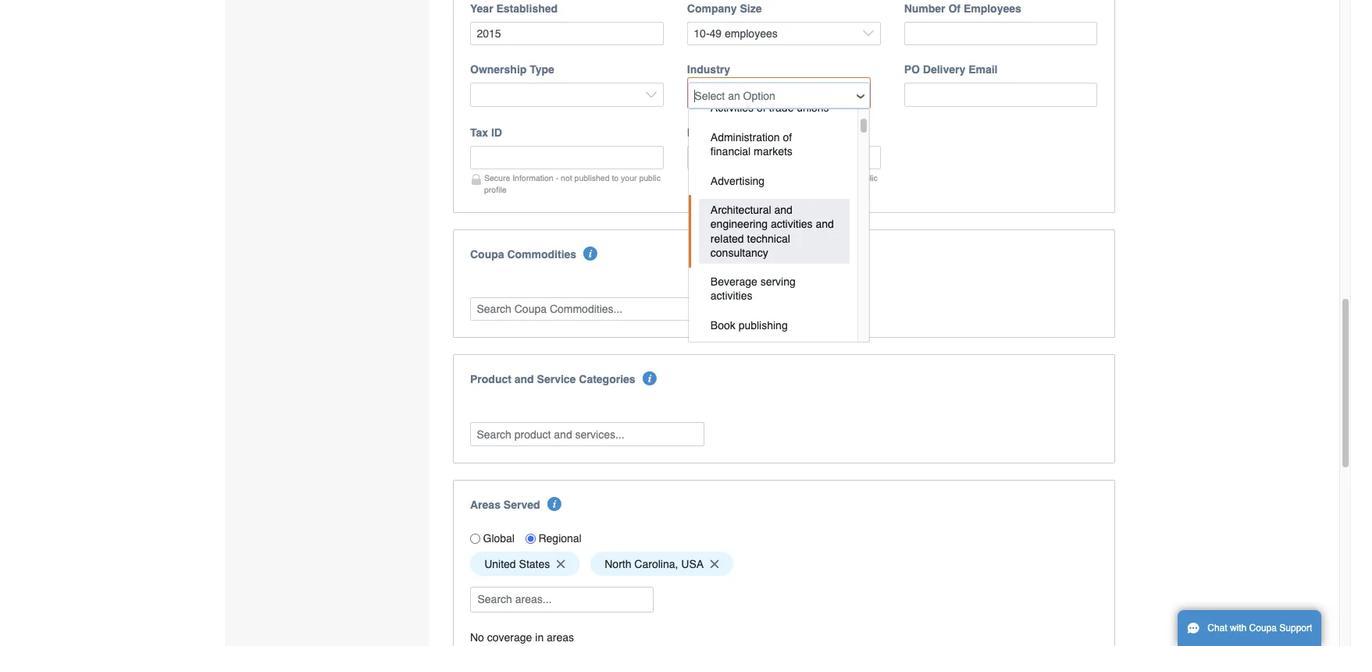 Task type: describe. For each thing, give the bounding box(es) containing it.
additional information image for areas served
[[548, 498, 562, 512]]

2 to from the left
[[829, 173, 836, 183]]

activities of trade unions
[[711, 102, 829, 114]]

no coverage in areas
[[470, 632, 574, 644]]

service
[[537, 374, 576, 386]]

size
[[740, 2, 762, 15]]

beverage
[[711, 276, 758, 288]]

ownership
[[470, 64, 527, 76]]

1 information from the left
[[513, 173, 554, 183]]

2 secure information - not published to your public profile from the left
[[701, 173, 878, 194]]

product and service categories
[[470, 374, 636, 386]]

additional information image for coupa commodities
[[584, 247, 598, 261]]

related
[[711, 232, 744, 245]]

trade
[[769, 102, 794, 114]]

of for administration
[[783, 131, 792, 144]]

areas
[[547, 632, 574, 644]]

1 profile from the left
[[484, 185, 507, 194]]

selected list box
[[465, 280, 1104, 290]]

1 secure from the left
[[484, 173, 510, 183]]

Search product and services... field
[[470, 423, 705, 447]]

activities
[[711, 102, 754, 114]]

in
[[535, 632, 544, 644]]

year established
[[470, 2, 558, 15]]

chat with coupa support
[[1208, 623, 1313, 634]]

1 secure information - not published to your public profile from the left
[[484, 173, 661, 194]]

engineering
[[711, 218, 768, 231]]

company
[[687, 2, 737, 15]]

book publishing
[[711, 319, 788, 332]]

2 public from the left
[[856, 173, 878, 183]]

served
[[504, 499, 540, 512]]

type
[[530, 64, 555, 76]]

1 published from the left
[[575, 173, 610, 183]]

number
[[904, 2, 946, 15]]

additional information image
[[643, 372, 657, 386]]

united states option
[[470, 553, 580, 577]]

beverage serving activities
[[711, 276, 799, 303]]

1 your from the left
[[621, 173, 637, 183]]

list box containing activities of trade unions
[[688, 94, 870, 398]]

po delivery email
[[904, 64, 998, 76]]

number of employees
[[904, 2, 1022, 15]]

and for activities
[[775, 204, 793, 217]]

established
[[496, 2, 558, 15]]

ownership type
[[470, 64, 555, 76]]

po
[[904, 64, 920, 76]]

activities inside architectural and engineering activities and related technical consultancy
[[771, 218, 813, 231]]

chat with coupa support button
[[1178, 611, 1322, 647]]

administration of financial markets
[[711, 131, 795, 158]]

Number Of Employees text field
[[904, 22, 1098, 46]]

areas
[[470, 499, 501, 512]]

north carolina, usa
[[605, 558, 704, 571]]

technical
[[747, 232, 790, 245]]

duns
[[687, 126, 718, 139]]

Tax ID text field
[[470, 146, 664, 170]]

0 horizontal spatial coupa
[[470, 248, 504, 261]]

Search areas... text field
[[472, 588, 652, 612]]



Task type: locate. For each thing, give the bounding box(es) containing it.
1 horizontal spatial your
[[838, 173, 854, 183]]

selected areas list box
[[465, 549, 1104, 581]]

activities down beverage
[[711, 290, 753, 303]]

1 horizontal spatial to
[[829, 173, 836, 183]]

secure
[[484, 173, 510, 183], [701, 173, 727, 183]]

0 horizontal spatial secure information - not published to your public profile
[[484, 173, 661, 194]]

1 horizontal spatial not
[[778, 173, 789, 183]]

0 horizontal spatial not
[[561, 173, 572, 183]]

2 information from the left
[[730, 173, 771, 183]]

north carolina, usa option
[[591, 553, 734, 577]]

2 not from the left
[[778, 173, 789, 183]]

north
[[605, 558, 632, 571]]

and
[[775, 204, 793, 217], [816, 218, 834, 231], [515, 374, 534, 386]]

of for activities
[[757, 102, 766, 114]]

commodities
[[507, 248, 577, 261]]

0 horizontal spatial -
[[556, 173, 559, 183]]

- down duns text field
[[773, 173, 776, 183]]

additional information image
[[584, 247, 598, 261], [548, 498, 562, 512]]

to down tax id text box
[[612, 173, 619, 183]]

0 horizontal spatial of
[[757, 102, 766, 114]]

architectural and engineering activities and related technical consultancy option
[[689, 196, 858, 268]]

0 vertical spatial additional information image
[[584, 247, 598, 261]]

2 profile from the left
[[701, 185, 724, 194]]

published down tax id text box
[[575, 173, 610, 183]]

option
[[689, 340, 858, 398]]

to
[[612, 173, 619, 183], [829, 173, 836, 183]]

not
[[561, 173, 572, 183], [778, 173, 789, 183]]

secure information - not published to your public profile down tax id text box
[[484, 173, 661, 194]]

2 your from the left
[[838, 173, 854, 183]]

secure information - not published to your public profile
[[484, 173, 661, 194], [701, 173, 878, 194]]

- down tax id text box
[[556, 173, 559, 183]]

1 public from the left
[[639, 173, 661, 183]]

activities up technical
[[771, 218, 813, 231]]

regional
[[539, 533, 582, 546]]

0 vertical spatial activities
[[771, 218, 813, 231]]

1 vertical spatial additional information image
[[548, 498, 562, 512]]

1 - from the left
[[556, 173, 559, 183]]

1 horizontal spatial secure
[[701, 173, 727, 183]]

of inside "administration of financial markets"
[[783, 131, 792, 144]]

coupa commodities
[[470, 248, 577, 261]]

0 horizontal spatial and
[[515, 374, 534, 386]]

None radio
[[470, 534, 480, 544], [526, 534, 536, 544], [470, 534, 480, 544], [526, 534, 536, 544]]

delivery
[[923, 64, 966, 76]]

activities
[[771, 218, 813, 231], [711, 290, 753, 303]]

public
[[639, 173, 661, 183], [856, 173, 878, 183]]

company size
[[687, 2, 762, 15]]

2 secure from the left
[[701, 173, 727, 183]]

1 vertical spatial and
[[816, 218, 834, 231]]

and left service
[[515, 374, 534, 386]]

id
[[491, 126, 502, 139]]

architectural
[[711, 204, 772, 217]]

usa
[[681, 558, 704, 571]]

1 horizontal spatial public
[[856, 173, 878, 183]]

administration
[[711, 131, 780, 144]]

Year Established text field
[[470, 22, 664, 46]]

profile up architectural
[[701, 185, 724, 194]]

coverage
[[487, 632, 532, 644]]

support
[[1280, 623, 1313, 634]]

profile
[[484, 185, 507, 194], [701, 185, 724, 194]]

book
[[711, 319, 736, 332]]

product
[[470, 374, 512, 386]]

1 vertical spatial coupa
[[1250, 623, 1277, 634]]

1 horizontal spatial additional information image
[[584, 247, 598, 261]]

0 horizontal spatial information
[[513, 173, 554, 183]]

0 horizontal spatial profile
[[484, 185, 507, 194]]

1 horizontal spatial information
[[730, 173, 771, 183]]

0 vertical spatial and
[[775, 204, 793, 217]]

published
[[575, 173, 610, 183], [792, 173, 827, 183]]

tax
[[470, 126, 488, 139]]

1 horizontal spatial activities
[[771, 218, 813, 231]]

1 horizontal spatial published
[[792, 173, 827, 183]]

employees
[[964, 2, 1022, 15]]

united states
[[485, 558, 550, 571]]

1 horizontal spatial -
[[773, 173, 776, 183]]

states
[[519, 558, 550, 571]]

and up technical
[[775, 204, 793, 217]]

1 vertical spatial of
[[783, 131, 792, 144]]

1 vertical spatial activities
[[711, 290, 753, 303]]

1 horizontal spatial of
[[783, 131, 792, 144]]

serving
[[761, 276, 796, 288]]

global
[[483, 533, 515, 546]]

unions
[[797, 102, 829, 114]]

0 horizontal spatial activities
[[711, 290, 753, 303]]

DUNS text field
[[687, 146, 881, 170]]

2 horizontal spatial and
[[816, 218, 834, 231]]

your
[[621, 173, 637, 183], [838, 173, 854, 183]]

email
[[969, 64, 998, 76]]

and for categories
[[515, 374, 534, 386]]

your down duns text field
[[838, 173, 854, 183]]

coupa left "commodities"
[[470, 248, 504, 261]]

no
[[470, 632, 484, 644]]

1 horizontal spatial profile
[[701, 185, 724, 194]]

advertising
[[711, 175, 765, 187]]

Industry text field
[[689, 84, 869, 108]]

1 not from the left
[[561, 173, 572, 183]]

markets
[[754, 145, 793, 158]]

united
[[485, 558, 516, 571]]

information
[[513, 173, 554, 183], [730, 173, 771, 183]]

2 - from the left
[[773, 173, 776, 183]]

coupa
[[470, 248, 504, 261], [1250, 623, 1277, 634]]

additional information image right served
[[548, 498, 562, 512]]

-
[[556, 173, 559, 183], [773, 173, 776, 183]]

profile down id
[[484, 185, 507, 194]]

industry
[[687, 64, 731, 76]]

option inside list box
[[689, 340, 858, 398]]

categories
[[579, 374, 636, 386]]

0 horizontal spatial published
[[575, 173, 610, 183]]

areas served
[[470, 499, 540, 512]]

0 horizontal spatial additional information image
[[548, 498, 562, 512]]

0 horizontal spatial secure
[[484, 173, 510, 183]]

architectural and engineering activities and related technical consultancy
[[711, 204, 837, 259]]

to down duns text field
[[829, 173, 836, 183]]

year
[[470, 2, 493, 15]]

list box
[[688, 94, 870, 398]]

of
[[949, 2, 961, 15]]

secure down the financial
[[701, 173, 727, 183]]

information down tax id text box
[[513, 173, 554, 183]]

your down tax id text box
[[621, 173, 637, 183]]

with
[[1230, 623, 1247, 634]]

secure down id
[[484, 173, 510, 183]]

0 horizontal spatial to
[[612, 173, 619, 183]]

and up the 'selected' list box
[[816, 218, 834, 231]]

carolina,
[[635, 558, 678, 571]]

not down duns text field
[[778, 173, 789, 183]]

published down duns text field
[[792, 173, 827, 183]]

0 horizontal spatial your
[[621, 173, 637, 183]]

of
[[757, 102, 766, 114], [783, 131, 792, 144]]

1 horizontal spatial secure information - not published to your public profile
[[701, 173, 878, 194]]

activities inside beverage serving activities
[[711, 290, 753, 303]]

1 to from the left
[[612, 173, 619, 183]]

of left trade
[[757, 102, 766, 114]]

0 horizontal spatial public
[[639, 173, 661, 183]]

of up markets
[[783, 131, 792, 144]]

0 vertical spatial of
[[757, 102, 766, 114]]

secure information - not published to your public profile down duns text field
[[701, 173, 878, 194]]

additional information image right "commodities"
[[584, 247, 598, 261]]

1 horizontal spatial coupa
[[1250, 623, 1277, 634]]

2 published from the left
[[792, 173, 827, 183]]

coupa right with
[[1250, 623, 1277, 634]]

1 horizontal spatial and
[[775, 204, 793, 217]]

2 vertical spatial and
[[515, 374, 534, 386]]

Search Coupa Commodities... field
[[470, 298, 705, 321]]

consultancy
[[711, 247, 769, 259]]

0 vertical spatial coupa
[[470, 248, 504, 261]]

not down tax id text box
[[561, 173, 572, 183]]

chat
[[1208, 623, 1228, 634]]

financial
[[711, 145, 751, 158]]

PO Delivery Email text field
[[904, 83, 1098, 107]]

coupa inside chat with coupa support button
[[1250, 623, 1277, 634]]

publishing
[[739, 319, 788, 332]]

tax id
[[470, 126, 502, 139]]

information down the financial
[[730, 173, 771, 183]]



Task type: vqa. For each thing, say whether or not it's contained in the screenshot.
Invoices
no



